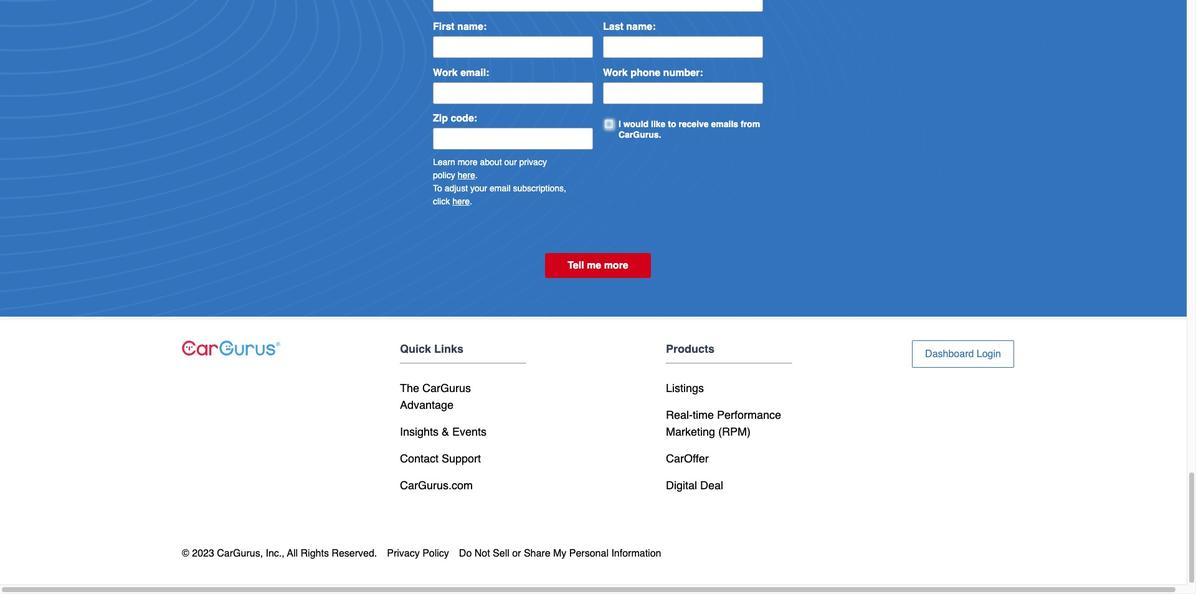 Task type: vqa. For each thing, say whether or not it's contained in the screenshot.
Check
no



Task type: locate. For each thing, give the bounding box(es) containing it.
links
[[434, 342, 464, 355]]

name: right first
[[458, 21, 487, 33]]

dashboard login
[[926, 348, 1002, 359]]

listings
[[666, 381, 704, 394]]

2 work from the left
[[603, 67, 628, 78]]

&
[[442, 425, 449, 438]]

0 vertical spatial .
[[475, 170, 478, 180]]

caroffer link
[[666, 452, 709, 465]]

do not sell or share my personal information
[[459, 548, 662, 559]]

more
[[458, 157, 478, 167], [604, 260, 629, 271]]

i would like to receive emails from cargurus.
[[619, 119, 761, 140]]

here for here .
[[453, 196, 470, 206]]

name: for first name:
[[458, 21, 487, 33]]

cargurus,
[[217, 548, 263, 559]]

1 horizontal spatial more
[[604, 260, 629, 271]]

0 vertical spatial here
[[458, 170, 475, 180]]

work
[[433, 67, 458, 78], [603, 67, 628, 78]]

0 horizontal spatial work
[[433, 67, 458, 78]]

contact
[[400, 452, 439, 465]]

. up your
[[475, 170, 478, 180]]

1 name: from the left
[[458, 21, 487, 33]]

(rpm)
[[719, 425, 751, 438]]

the
[[400, 381, 420, 394]]

tell me more button
[[546, 253, 651, 278]]

name: for last name:
[[627, 21, 656, 33]]

zip code:
[[433, 113, 478, 124]]

1 vertical spatial here
[[453, 196, 470, 206]]

name: right last on the right top
[[627, 21, 656, 33]]

here
[[458, 170, 475, 180], [453, 196, 470, 206]]

dashboard
[[926, 348, 975, 359]]

. down your
[[470, 196, 473, 206]]

real-
[[666, 408, 693, 421]]

1 horizontal spatial .
[[475, 170, 478, 180]]

work left phone
[[603, 67, 628, 78]]

your
[[471, 183, 488, 193]]

the cargurus advantage link
[[400, 381, 471, 411]]

sell
[[493, 548, 510, 559]]

more right me
[[604, 260, 629, 271]]

digital deal link
[[666, 478, 724, 492]]

2023
[[192, 548, 214, 559]]

here link up adjust
[[458, 170, 475, 180]]

receive
[[679, 119, 709, 129]]

here link
[[458, 170, 475, 180], [453, 196, 470, 206]]

I would like to receive emails from CarGurus. checkbox
[[606, 119, 614, 127]]

or
[[513, 548, 521, 559]]

.
[[475, 170, 478, 180], [470, 196, 473, 206]]

1 vertical spatial more
[[604, 260, 629, 271]]

1 horizontal spatial work
[[603, 67, 628, 78]]

listings link
[[666, 381, 704, 394]]

1 vertical spatial here link
[[453, 196, 470, 206]]

0 horizontal spatial .
[[470, 196, 473, 206]]

0 horizontal spatial name:
[[458, 21, 487, 33]]

contact support link
[[400, 452, 481, 465]]

©
[[182, 548, 189, 559]]

here inside here . to adjust your email subscriptions, click
[[458, 170, 475, 180]]

rights
[[301, 548, 329, 559]]

cargurus.com link
[[400, 478, 473, 492]]

privacy
[[387, 548, 420, 559]]

from
[[741, 119, 761, 129]]

name:
[[458, 21, 487, 33], [627, 21, 656, 33]]

would
[[624, 119, 649, 129]]

more left about
[[458, 157, 478, 167]]

emails
[[712, 119, 739, 129]]

my
[[554, 548, 567, 559]]

learn
[[433, 157, 456, 167]]

0 horizontal spatial more
[[458, 157, 478, 167]]

cargurus.
[[619, 130, 662, 140]]

more inside learn more about our privacy policy
[[458, 157, 478, 167]]

0 vertical spatial more
[[458, 157, 478, 167]]

here up adjust
[[458, 170, 475, 180]]

contact support
[[400, 452, 481, 465]]

here down adjust
[[453, 196, 470, 206]]

all
[[287, 548, 298, 559]]

. for here . to adjust your email subscriptions, click
[[475, 170, 478, 180]]

here for here . to adjust your email subscriptions, click
[[458, 170, 475, 180]]

share
[[524, 548, 551, 559]]

do not sell or share my personal information link
[[459, 546, 672, 561]]

work phone number:
[[603, 67, 704, 78]]

1 vertical spatial .
[[470, 196, 473, 206]]

the cargurus advantage
[[400, 381, 471, 411]]

2 name: from the left
[[627, 21, 656, 33]]

here link down adjust
[[453, 196, 470, 206]]

phone
[[631, 67, 661, 78]]

to
[[433, 183, 442, 193]]

. inside here . to adjust your email subscriptions, click
[[475, 170, 478, 180]]

None text field
[[433, 0, 764, 12]]

to
[[668, 119, 677, 129]]

1 horizontal spatial name:
[[627, 21, 656, 33]]

1 work from the left
[[433, 67, 458, 78]]

email:
[[461, 67, 490, 78]]

tell
[[568, 260, 584, 271]]

dashboard login button
[[913, 340, 1015, 367]]

code:
[[451, 113, 478, 124]]

click
[[433, 196, 450, 206]]

work left email:
[[433, 67, 458, 78]]



Task type: describe. For each thing, give the bounding box(es) containing it.
Zip code: text field
[[433, 128, 593, 150]]

last
[[603, 21, 624, 33]]

digital
[[666, 478, 698, 492]]

here . to adjust your email subscriptions, click
[[433, 170, 567, 206]]

email
[[490, 183, 511, 193]]

do
[[459, 548, 472, 559]]

subscriptions,
[[513, 183, 567, 193]]

tell me more
[[568, 260, 629, 271]]

insights & events
[[400, 425, 487, 438]]

adjust
[[445, 183, 468, 193]]

zip
[[433, 113, 448, 124]]

learn more about our privacy policy
[[433, 157, 547, 180]]

more inside button
[[604, 260, 629, 271]]

privacy
[[520, 157, 547, 167]]

insights & events link
[[400, 425, 487, 438]]

not
[[475, 548, 490, 559]]

work for work email:
[[433, 67, 458, 78]]

inc.,
[[266, 548, 285, 559]]

work for work phone number:
[[603, 67, 628, 78]]

quick
[[400, 342, 431, 355]]

information
[[612, 548, 662, 559]]

cargurus logo image
[[182, 340, 281, 356]]

marketing
[[666, 425, 716, 438]]

digital deal
[[666, 478, 724, 492]]

privacy policy link
[[387, 546, 459, 561]]

policy
[[433, 170, 456, 180]]

work email:
[[433, 67, 490, 78]]

reserved.
[[332, 548, 377, 559]]

here .
[[453, 196, 473, 206]]

0 vertical spatial here link
[[458, 170, 475, 180]]

time
[[693, 408, 714, 421]]

Work phone number: telephone field
[[603, 82, 764, 104]]

Work email: email field
[[433, 82, 593, 104]]

real-time performance marketing (rpm)
[[666, 408, 782, 438]]

performance
[[718, 408, 782, 421]]

like
[[651, 119, 666, 129]]

our
[[505, 157, 517, 167]]

deal
[[701, 478, 724, 492]]

cargurus
[[423, 381, 471, 394]]

support
[[442, 452, 481, 465]]

© 2023 cargurus, inc., all rights reserved.
[[182, 548, 377, 559]]

real-time performance marketing (rpm) link
[[666, 408, 782, 438]]

first name:
[[433, 21, 487, 33]]

advantage
[[400, 398, 454, 411]]

products
[[666, 342, 715, 355]]

events
[[453, 425, 487, 438]]

cargurus.com
[[400, 478, 473, 492]]

first
[[433, 21, 455, 33]]

privacy policy
[[387, 548, 449, 559]]

last name:
[[603, 21, 656, 33]]

policy
[[423, 548, 449, 559]]

number:
[[664, 67, 704, 78]]

quick links
[[400, 342, 464, 355]]

cargurus logo link
[[182, 340, 281, 356]]

personal
[[570, 548, 609, 559]]

login
[[977, 348, 1002, 359]]

i
[[619, 119, 621, 129]]

insights
[[400, 425, 439, 438]]

First name: text field
[[433, 36, 593, 58]]

. for here .
[[470, 196, 473, 206]]

me
[[587, 260, 602, 271]]

about
[[480, 157, 502, 167]]

Last name: text field
[[603, 36, 764, 58]]



